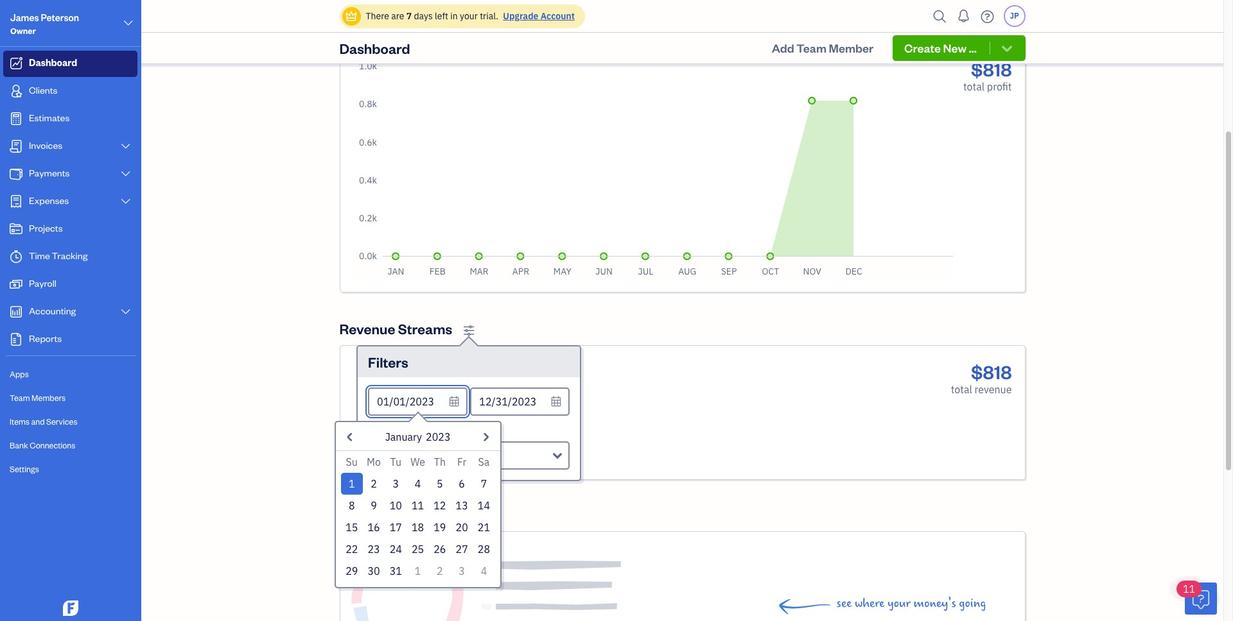 Task type: vqa. For each thing, say whether or not it's contained in the screenshot.


Task type: describe. For each thing, give the bounding box(es) containing it.
dashboard image
[[8, 57, 24, 70]]

11 button
[[407, 495, 429, 517]]

total profit
[[340, 18, 410, 36]]

$818 total profit
[[964, 57, 1012, 93]]

0 vertical spatial 7
[[407, 10, 412, 22]]

main element
[[0, 0, 173, 622]]

see
[[837, 597, 852, 612]]

view profit & loss report link
[[910, 19, 1026, 35]]

jp button
[[1004, 5, 1026, 27]]

left
[[435, 10, 448, 22]]

january 2023
[[385, 431, 451, 444]]

$818 total revenue
[[951, 360, 1012, 396]]

24
[[390, 543, 402, 556]]

view
[[910, 21, 932, 33]]

chevron large down image for accounting
[[120, 307, 132, 317]]

30
[[368, 565, 380, 578]]

going
[[959, 597, 987, 612]]

21 button
[[473, 517, 495, 539]]

31
[[390, 565, 402, 578]]

members
[[32, 393, 66, 403]]

6 button
[[451, 473, 473, 495]]

bank connections link
[[3, 435, 137, 457]]

17 button
[[385, 517, 407, 539]]

2 for the right 2 button
[[437, 565, 443, 578]]

total
[[340, 18, 372, 36]]

apps link
[[3, 364, 137, 386]]

profit for view
[[934, 21, 959, 33]]

invoices — $818
[[492, 358, 568, 371]]

time tracking link
[[3, 244, 137, 270]]

1 horizontal spatial dashboard
[[340, 39, 410, 57]]

revenue streams filters image
[[463, 325, 475, 337]]

reports link
[[3, 327, 137, 353]]

— for usd
[[399, 450, 407, 462]]

5
[[437, 478, 443, 491]]

profit
[[987, 80, 1012, 93]]

expenses link
[[3, 189, 137, 215]]

23
[[368, 543, 380, 556]]

23 button
[[363, 539, 385, 561]]

dashboard inside main element
[[29, 57, 77, 69]]

12 button
[[429, 495, 451, 517]]

10 button
[[385, 495, 407, 517]]

team inside main element
[[10, 393, 30, 403]]

1 vertical spatial your
[[888, 597, 911, 612]]

8
[[349, 500, 355, 513]]

settings link
[[3, 459, 137, 481]]

1 vertical spatial 4
[[481, 565, 487, 578]]

streams
[[398, 320, 452, 338]]

jp
[[1010, 11, 1019, 21]]

upgrade account link
[[501, 10, 575, 22]]

payroll
[[29, 278, 57, 290]]

items and services
[[10, 417, 77, 427]]

are
[[391, 10, 404, 22]]

Currency field
[[368, 442, 570, 470]]

usd
[[377, 450, 397, 462]]

create new … button
[[893, 35, 1026, 61]]

18
[[412, 522, 424, 534]]

24 button
[[385, 539, 407, 561]]

team inside button
[[797, 40, 827, 55]]

time tracking
[[29, 250, 88, 262]]

reports
[[29, 333, 62, 345]]

money image
[[8, 278, 24, 291]]

Start date in MM/DD/YYYY format text field
[[368, 388, 468, 416]]

bank
[[10, 441, 28, 451]]

profit for total
[[375, 18, 410, 36]]

james
[[10, 12, 39, 24]]

trial.
[[480, 10, 499, 22]]

$818 for $818 total revenue
[[971, 360, 1012, 384]]

15 button
[[341, 517, 363, 539]]

0 horizontal spatial 4
[[415, 478, 421, 491]]

13
[[456, 500, 468, 513]]

there
[[366, 10, 389, 22]]

revenue streams
[[340, 320, 452, 338]]

11 inside button
[[412, 500, 424, 513]]

1 vertical spatial 1
[[415, 565, 421, 578]]

clients link
[[3, 78, 137, 105]]

apps
[[10, 369, 29, 380]]

0 horizontal spatial 3 button
[[385, 473, 407, 495]]

owner
[[10, 26, 36, 36]]

30 button
[[363, 561, 385, 583]]

6
[[459, 478, 465, 491]]

connections
[[30, 441, 75, 451]]

filters
[[368, 353, 408, 371]]

bank connections
[[10, 441, 75, 451]]

14
[[478, 500, 490, 513]]

accounting link
[[3, 299, 137, 326]]

16 button
[[363, 517, 385, 539]]

see where your money's going
[[837, 597, 987, 612]]

revenue
[[340, 320, 395, 338]]

payment image
[[8, 168, 24, 181]]

in
[[451, 10, 458, 22]]

0 horizontal spatial 2 button
[[363, 473, 385, 495]]

time
[[29, 250, 50, 262]]

and
[[31, 417, 45, 427]]

client image
[[8, 85, 24, 98]]

9 button
[[363, 495, 385, 517]]

invoices for invoices
[[29, 139, 62, 152]]

19
[[434, 522, 446, 534]]

1 horizontal spatial 1 button
[[407, 561, 429, 583]]



Task type: locate. For each thing, give the bounding box(es) containing it.
1 vertical spatial invoices
[[492, 358, 530, 371]]

1 horizontal spatial 3 button
[[451, 561, 473, 583]]

12
[[434, 500, 446, 513]]

team members
[[10, 393, 66, 403]]

team right add
[[797, 40, 827, 55]]

14 button
[[473, 495, 495, 517]]

1 vertical spatial 2
[[437, 565, 443, 578]]

invoices for invoices — $818
[[492, 358, 530, 371]]

9
[[371, 500, 377, 513]]

1 horizontal spatial —
[[533, 358, 541, 371]]

1 down su
[[349, 478, 355, 491]]

chevron large down image for invoices
[[120, 141, 132, 152]]

expense image
[[8, 195, 24, 208]]

1 button down 25
[[407, 561, 429, 583]]

0 vertical spatial your
[[460, 10, 478, 22]]

total inside $818 total revenue
[[951, 383, 973, 396]]

0 vertical spatial 4
[[415, 478, 421, 491]]

0 vertical spatial 4 button
[[407, 473, 429, 495]]

profit left &
[[934, 21, 959, 33]]

0 horizontal spatial 3
[[393, 478, 399, 491]]

0 vertical spatial 1 button
[[341, 473, 363, 495]]

0 horizontal spatial dashboard
[[29, 57, 77, 69]]

sa
[[478, 456, 490, 469]]

invoices inside main element
[[29, 139, 62, 152]]

usd — us dollar
[[377, 450, 452, 462]]

26
[[434, 543, 446, 556]]

team members link
[[3, 387, 137, 410]]

estimates link
[[3, 106, 137, 132]]

…
[[969, 40, 977, 55]]

— left us
[[399, 450, 407, 462]]

1 horizontal spatial profit
[[934, 21, 959, 33]]

0 horizontal spatial 4 button
[[407, 473, 429, 495]]

25 button
[[407, 539, 429, 561]]

0 horizontal spatial 2
[[371, 478, 377, 491]]

crown image
[[345, 9, 358, 23]]

chevron large down image inside the payments 'link'
[[120, 169, 132, 179]]

expenses
[[29, 195, 69, 207]]

invoices up "end date in mm/dd/yyyy format" text field
[[492, 358, 530, 371]]

th
[[434, 456, 446, 469]]

18 button
[[407, 517, 429, 539]]

1 horizontal spatial team
[[797, 40, 827, 55]]

3 down 27
[[459, 565, 465, 578]]

4 down the 28 on the left of the page
[[481, 565, 487, 578]]

dashboard link
[[3, 51, 137, 77]]

report
[[995, 21, 1026, 33]]

0 horizontal spatial 7
[[407, 10, 412, 22]]

dashboard
[[340, 39, 410, 57], [29, 57, 77, 69]]

1 horizontal spatial 2 button
[[429, 561, 451, 583]]

0 horizontal spatial your
[[460, 10, 478, 22]]

clients
[[29, 84, 58, 96]]

freshbooks image
[[60, 601, 81, 617]]

1 horizontal spatial your
[[888, 597, 911, 612]]

0 vertical spatial total
[[964, 80, 985, 93]]

settings
[[10, 465, 39, 475]]

7 right the are
[[407, 10, 412, 22]]

fr
[[457, 456, 467, 469]]

there are 7 days left in your trial. upgrade account
[[366, 10, 575, 22]]

7 inside button
[[481, 478, 487, 491]]

mo
[[367, 456, 381, 469]]

0 vertical spatial 3
[[393, 478, 399, 491]]

2 for the leftmost 2 button
[[371, 478, 377, 491]]

your
[[460, 10, 478, 22], [888, 597, 911, 612]]

0 horizontal spatial 1
[[349, 478, 355, 491]]

profit inside "link"
[[934, 21, 959, 33]]

31 button
[[385, 561, 407, 583]]

$818 for $818 total profit
[[971, 57, 1012, 81]]

0 horizontal spatial profit
[[375, 18, 410, 36]]

20 button
[[451, 517, 473, 539]]

7 button
[[473, 473, 495, 495]]

End date in MM/DD/YYYY format text field
[[471, 388, 570, 416]]

1 vertical spatial 3 button
[[451, 561, 473, 583]]

4 down we
[[415, 478, 421, 491]]

add
[[772, 40, 795, 55]]

11 button
[[1177, 581, 1218, 616]]

your right where
[[888, 597, 911, 612]]

projects
[[29, 222, 63, 235]]

4 button down the 28 on the left of the page
[[473, 561, 495, 583]]

currency
[[368, 426, 405, 437]]

1 horizontal spatial 11
[[1183, 583, 1196, 596]]

total inside the $818 total profit
[[964, 80, 985, 93]]

payroll link
[[3, 272, 137, 298]]

chevron large down image
[[122, 15, 134, 31], [120, 141, 132, 152], [120, 169, 132, 179], [120, 197, 132, 207], [120, 307, 132, 317]]

11 inside dropdown button
[[1183, 583, 1196, 596]]

add team member
[[772, 40, 874, 55]]

items and services link
[[3, 411, 137, 434]]

— inside 'usd — us dollar' field
[[399, 450, 407, 462]]

1 button up 8
[[341, 473, 363, 495]]

3 down tu
[[393, 478, 399, 491]]

— for invoices
[[533, 358, 541, 371]]

chevron large down image inside the expenses "link"
[[120, 197, 132, 207]]

tracking
[[52, 250, 88, 262]]

4
[[415, 478, 421, 491], [481, 565, 487, 578]]

team up items
[[10, 393, 30, 403]]

create new …
[[905, 40, 977, 55]]

1 vertical spatial 1 button
[[407, 561, 429, 583]]

0 horizontal spatial 11
[[412, 500, 424, 513]]

1 vertical spatial —
[[399, 450, 407, 462]]

your right in
[[460, 10, 478, 22]]

1 vertical spatial 2 button
[[429, 561, 451, 583]]

profit left days
[[375, 18, 410, 36]]

8 button
[[341, 495, 363, 517]]

1
[[349, 478, 355, 491], [415, 565, 421, 578]]

create
[[905, 40, 941, 55]]

dollar
[[425, 450, 452, 462]]

1 horizontal spatial 7
[[481, 478, 487, 491]]

upgrade
[[503, 10, 539, 22]]

notifications image
[[954, 3, 974, 29]]

timer image
[[8, 251, 24, 263]]

tu
[[390, 456, 402, 469]]

5 button
[[429, 473, 451, 495]]

invoice image
[[8, 140, 24, 153]]

add team member button
[[761, 35, 886, 61]]

1 vertical spatial total
[[951, 383, 973, 396]]

3 button down 27
[[451, 561, 473, 583]]

search image
[[930, 7, 951, 26]]

loss
[[971, 21, 992, 33]]

total
[[964, 80, 985, 93], [951, 383, 973, 396]]

0 horizontal spatial invoices
[[29, 139, 62, 152]]

17
[[390, 522, 402, 534]]

2 button up 9
[[363, 473, 385, 495]]

15
[[346, 522, 358, 534]]

chart image
[[8, 306, 24, 319]]

total for $818 total revenue
[[951, 383, 973, 396]]

1 button
[[341, 473, 363, 495], [407, 561, 429, 583]]

0 horizontal spatial 1 button
[[341, 473, 363, 495]]

dashboard down total profit
[[340, 39, 410, 57]]

1 horizontal spatial 4 button
[[473, 561, 495, 583]]

29
[[346, 565, 358, 578]]

account
[[541, 10, 575, 22]]

— up "end date in mm/dd/yyyy format" text field
[[533, 358, 541, 371]]

3
[[393, 478, 399, 491], [459, 565, 465, 578]]

1 horizontal spatial 2
[[437, 565, 443, 578]]

0 vertical spatial 1
[[349, 478, 355, 491]]

1 horizontal spatial 1
[[415, 565, 421, 578]]

james peterson owner
[[10, 12, 79, 36]]

20
[[456, 522, 468, 534]]

0 vertical spatial —
[[533, 358, 541, 371]]

chevron large down image for expenses
[[120, 197, 132, 207]]

1 vertical spatial 11
[[1183, 583, 1196, 596]]

estimates
[[29, 112, 70, 124]]

1 horizontal spatial 3
[[459, 565, 465, 578]]

chevrondown image
[[1000, 42, 1015, 55]]

2023
[[426, 431, 451, 444]]

we
[[411, 456, 425, 469]]

accounting
[[29, 305, 76, 317]]

total left the profit at the right top of page
[[964, 80, 985, 93]]

1 vertical spatial 7
[[481, 478, 487, 491]]

1 vertical spatial 4 button
[[473, 561, 495, 583]]

1 horizontal spatial invoices
[[492, 358, 530, 371]]

0 vertical spatial 3 button
[[385, 473, 407, 495]]

0 horizontal spatial team
[[10, 393, 30, 403]]

project image
[[8, 223, 24, 236]]

0 vertical spatial 2
[[371, 478, 377, 491]]

invoices down 'estimates'
[[29, 139, 62, 152]]

2 button down the 26
[[429, 561, 451, 583]]

chevron large down image inside 'accounting' link
[[120, 307, 132, 317]]

28 button
[[473, 539, 495, 561]]

january
[[385, 431, 422, 444]]

go to help image
[[978, 7, 998, 26]]

2 down mo
[[371, 478, 377, 491]]

spending
[[340, 507, 400, 525]]

chevron large down image inside invoices link
[[120, 141, 132, 152]]

1 down 25
[[415, 565, 421, 578]]

resource center badge image
[[1185, 583, 1218, 616]]

2 down the 26
[[437, 565, 443, 578]]

$818
[[971, 57, 1012, 81], [543, 358, 568, 371], [971, 360, 1012, 384]]

grid containing su
[[341, 452, 495, 583]]

0 vertical spatial 2 button
[[363, 473, 385, 495]]

payments
[[29, 167, 70, 179]]

chevron large down image for payments
[[120, 169, 132, 179]]

money's
[[914, 597, 957, 612]]

4 button down we
[[407, 473, 429, 495]]

—
[[533, 358, 541, 371], [399, 450, 407, 462]]

items
[[10, 417, 30, 427]]

7 up 14
[[481, 478, 487, 491]]

report image
[[8, 333, 24, 346]]

1 vertical spatial 3
[[459, 565, 465, 578]]

0 vertical spatial 11
[[412, 500, 424, 513]]

estimate image
[[8, 112, 24, 125]]

2
[[371, 478, 377, 491], [437, 565, 443, 578]]

days
[[414, 10, 433, 22]]

0 horizontal spatial —
[[399, 450, 407, 462]]

21
[[478, 522, 490, 534]]

total left revenue
[[951, 383, 973, 396]]

0 vertical spatial invoices
[[29, 139, 62, 152]]

grid
[[341, 452, 495, 583]]

projects link
[[3, 217, 137, 243]]

3 button up "10"
[[385, 473, 407, 495]]

1 horizontal spatial 4
[[481, 565, 487, 578]]

dashboard up clients
[[29, 57, 77, 69]]

$818 inside the $818 total profit
[[971, 57, 1012, 81]]

total for $818 total profit
[[964, 80, 985, 93]]

us
[[410, 450, 423, 462]]

16
[[368, 522, 380, 534]]

1 vertical spatial team
[[10, 393, 30, 403]]

0 vertical spatial team
[[797, 40, 827, 55]]

new
[[944, 40, 967, 55]]

$818 inside $818 total revenue
[[971, 360, 1012, 384]]



